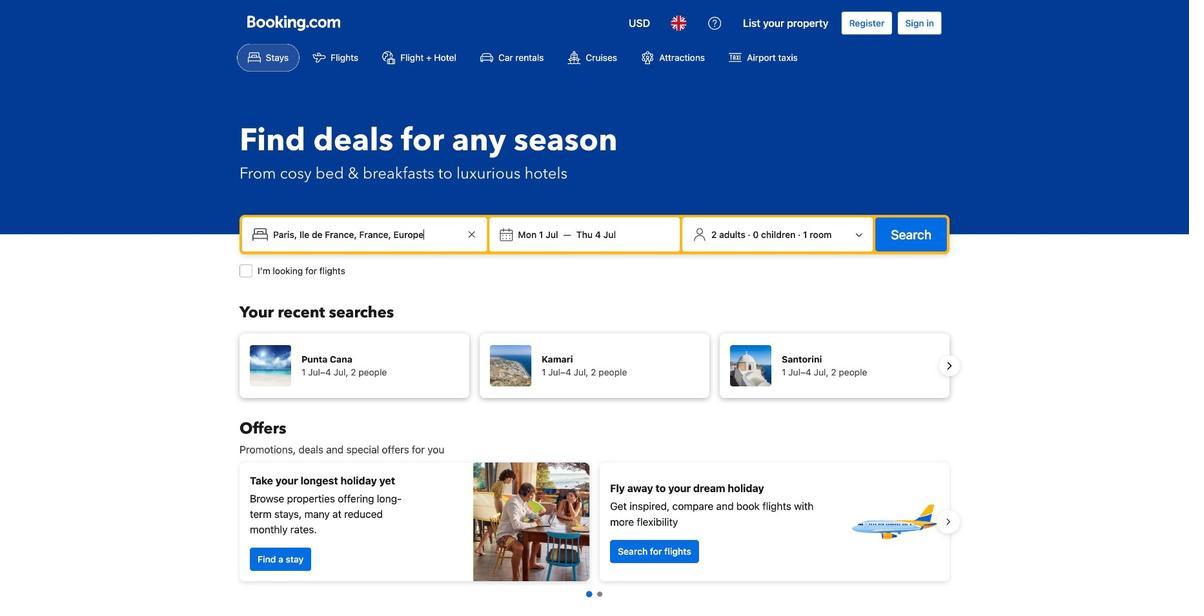 Task type: describe. For each thing, give the bounding box(es) containing it.
next image
[[942, 359, 958, 374]]

booking.com image
[[247, 15, 340, 31]]

take your longest holiday yet image
[[474, 463, 590, 582]]



Task type: vqa. For each thing, say whether or not it's contained in the screenshot.
Booking.com image
yes



Task type: locate. For each thing, give the bounding box(es) containing it.
progress bar
[[587, 592, 603, 597]]

region
[[229, 329, 961, 404], [229, 458, 961, 587]]

Where are you going? field
[[268, 223, 464, 246]]

2 region from the top
[[229, 458, 961, 587]]

1 vertical spatial region
[[229, 458, 961, 587]]

1 region from the top
[[229, 329, 961, 404]]

fly away to your dream holiday image
[[849, 477, 940, 568]]

0 vertical spatial region
[[229, 329, 961, 404]]



